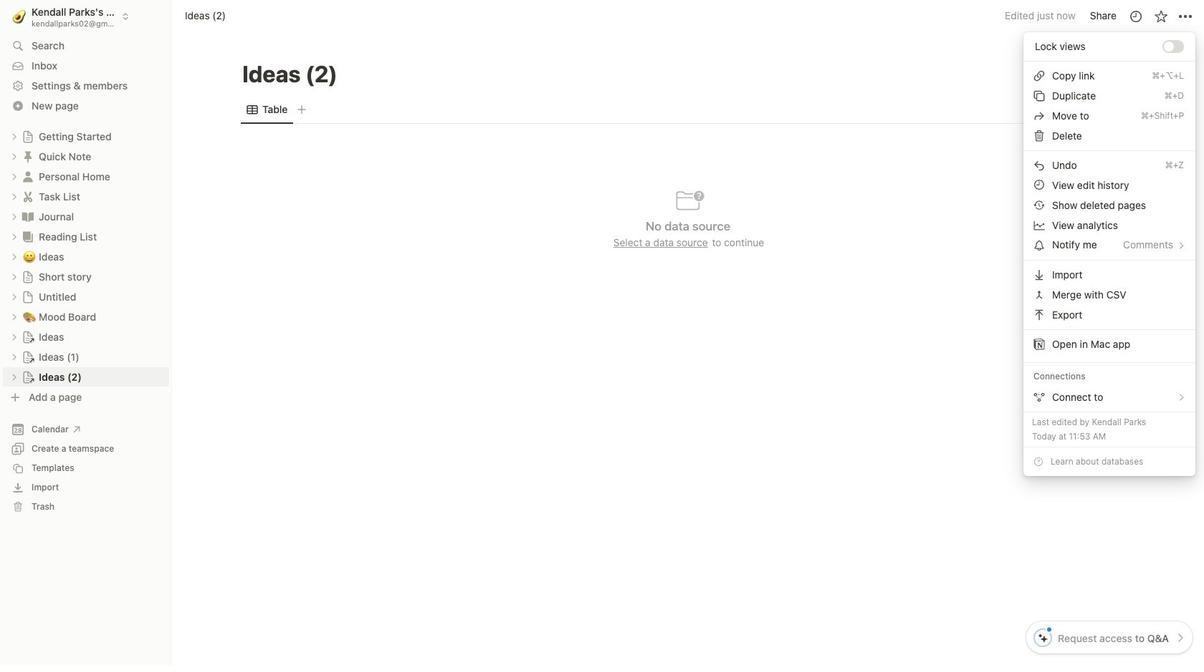 Task type: vqa. For each thing, say whether or not it's contained in the screenshot.
Updates Icon in the right top of the page
yes



Task type: describe. For each thing, give the bounding box(es) containing it.
🥑 image
[[12, 7, 26, 25]]

favorite image
[[1154, 9, 1168, 23]]



Task type: locate. For each thing, give the bounding box(es) containing it.
menu
[[1024, 32, 1196, 412]]

updates image
[[1129, 9, 1143, 23]]

tab list
[[241, 96, 1135, 124]]

tab
[[241, 100, 293, 120]]



